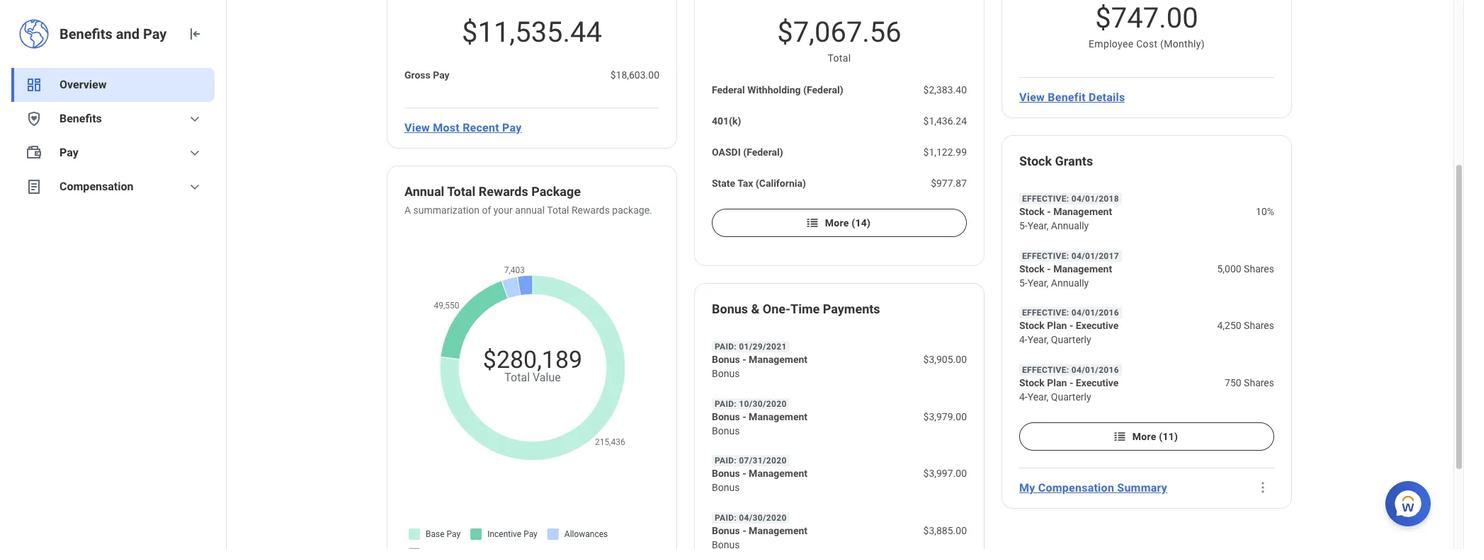 Task type: locate. For each thing, give the bounding box(es) containing it.
2 benefits from the top
[[59, 112, 102, 125]]

2 vertical spatial total
[[547, 205, 569, 216]]

gross
[[404, 69, 430, 81]]

annual total rewards package element
[[404, 183, 581, 203]]

1 vertical spatial bonus - management bonus
[[712, 411, 807, 437]]

benefits inside benefits dropdown button
[[59, 112, 102, 125]]

compensation right "my"
[[1038, 481, 1114, 495]]

management for 10%
[[1053, 206, 1112, 217]]

0 vertical spatial rewards
[[479, 184, 528, 199]]

plan for 4,250 shares
[[1047, 320, 1067, 332]]

quarterly for 750 shares
[[1051, 392, 1091, 403]]

3 year, from the top
[[1028, 335, 1049, 346]]

pay inside "dropdown button"
[[59, 146, 78, 159]]

payments
[[823, 302, 880, 317]]

1 horizontal spatial list view image
[[1113, 430, 1127, 444]]

paid: left 01/29/2021
[[715, 342, 737, 352]]

more (14) button
[[712, 209, 967, 237]]

year,
[[1028, 220, 1049, 231], [1028, 277, 1049, 289], [1028, 335, 1049, 346], [1028, 392, 1049, 403]]

effective: 04/01/2017
[[1022, 251, 1119, 261]]

recent
[[463, 121, 499, 134]]

04/30/2020
[[739, 514, 787, 524]]

pay inside button
[[502, 121, 522, 134]]

4 stock from the top
[[1019, 320, 1045, 332]]

total down $7,067.56 at the right of the page
[[828, 52, 851, 64]]

view left most
[[404, 121, 430, 134]]

tax
[[737, 178, 753, 189]]

4 paid: from the top
[[715, 514, 737, 524]]

0 vertical spatial shares
[[1244, 263, 1274, 275]]

overview link
[[11, 68, 215, 102]]

shares right 750
[[1244, 378, 1274, 389]]

$1,436.24
[[923, 115, 967, 127]]

1 vertical spatial total
[[447, 184, 475, 199]]

0 vertical spatial plan
[[1047, 320, 1067, 332]]

effective: for 5,000
[[1022, 251, 1069, 261]]

0 vertical spatial stock plan - executive 4-year, quarterly
[[1019, 320, 1119, 346]]

compensation down pay "dropdown button"
[[59, 180, 133, 193]]

view inside the 'view most recent pay' button
[[404, 121, 430, 134]]

$7,067.56 total
[[777, 16, 901, 64]]

stock for 5,000
[[1019, 263, 1045, 275]]

dashboard image
[[25, 76, 42, 93]]

0 horizontal spatial compensation
[[59, 180, 133, 193]]

rewards
[[479, 184, 528, 199], [572, 205, 610, 216]]

2 plan from the top
[[1047, 378, 1067, 389]]

bonus & one-time payments element
[[712, 301, 880, 321]]

2 executive from the top
[[1076, 378, 1119, 389]]

1 executive from the top
[[1076, 320, 1119, 332]]

quarterly for 4,250 shares
[[1051, 335, 1091, 346]]

pay right 'recent'
[[502, 121, 522, 134]]

bonus - management bonus for $3,905.00
[[712, 354, 807, 380]]

1 vertical spatial stock plan - executive 4-year, quarterly
[[1019, 378, 1119, 403]]

stock plan - executive 4-year, quarterly
[[1019, 320, 1119, 346], [1019, 378, 1119, 403]]

quarterly
[[1051, 335, 1091, 346], [1051, 392, 1091, 403]]

shares right '4,250'
[[1244, 320, 1274, 332]]

benefits inside benefits and pay element
[[59, 25, 112, 42]]

1 effective: 04/01/2016 from the top
[[1022, 308, 1119, 318]]

management for 5,000 shares
[[1053, 263, 1112, 275]]

0 vertical spatial compensation
[[59, 180, 133, 193]]

2 vertical spatial shares
[[1244, 378, 1274, 389]]

2 horizontal spatial total
[[828, 52, 851, 64]]

0 vertical spatial 4-
[[1019, 335, 1028, 346]]

view for $747.00
[[1019, 90, 1045, 104]]

2 annually from the top
[[1051, 277, 1089, 289]]

10%
[[1256, 206, 1274, 217]]

and
[[116, 25, 140, 42]]

1 horizontal spatial rewards
[[572, 205, 610, 216]]

benefits image
[[25, 110, 42, 127]]

related actions vertical image
[[1256, 481, 1270, 495]]

bonus - management bonus down 01/29/2021
[[712, 354, 807, 380]]

(federal) right withholding
[[803, 84, 843, 96]]

paid: left 07/31/2020
[[715, 456, 737, 466]]

3 stock from the top
[[1019, 263, 1045, 275]]

management down 01/29/2021
[[749, 354, 807, 365]]

most
[[433, 121, 460, 134]]

stock - management 5-year, annually down effective: 04/01/2017
[[1019, 263, 1112, 289]]

0 vertical spatial 5-
[[1019, 220, 1028, 231]]

1 stock plan - executive 4-year, quarterly from the top
[[1019, 320, 1119, 346]]

0 horizontal spatial view
[[404, 121, 430, 134]]

more for $7,067.56
[[825, 217, 849, 229]]

paid: for $3,885.00
[[715, 514, 737, 524]]

1 shares from the top
[[1244, 263, 1274, 275]]

2 chevron down small image from the top
[[186, 178, 203, 195]]

time
[[790, 302, 820, 317]]

paid: left 10/30/2020
[[715, 399, 737, 409]]

total
[[828, 52, 851, 64], [447, 184, 475, 199], [547, 205, 569, 216]]

1 vertical spatial effective: 04/01/2016
[[1022, 366, 1119, 376]]

0 horizontal spatial list view image
[[805, 216, 819, 230]]

paid: for $3,905.00
[[715, 342, 737, 352]]

1 vertical spatial view
[[404, 121, 430, 134]]

executive for 750 shares
[[1076, 378, 1119, 389]]

list view image inside more (14) button
[[805, 216, 819, 230]]

0 vertical spatial more
[[825, 217, 849, 229]]

one-
[[763, 302, 790, 317]]

1 vertical spatial executive
[[1076, 378, 1119, 389]]

5 bonus from the top
[[712, 425, 740, 437]]

2 stock - management 5-year, annually from the top
[[1019, 263, 1112, 289]]

annually down effective: 04/01/2017
[[1051, 277, 1089, 289]]

0 vertical spatial total
[[828, 52, 851, 64]]

$977.87
[[931, 178, 967, 189]]

(federal) up 'state tax (california)'
[[743, 147, 783, 158]]

04/01/2016 for 4,250 shares
[[1071, 308, 1119, 318]]

(federal)
[[803, 84, 843, 96], [743, 147, 783, 158]]

0 vertical spatial 04/01/2016
[[1071, 308, 1119, 318]]

0 horizontal spatial total
[[447, 184, 475, 199]]

list view image inside "more (11)" button
[[1113, 430, 1127, 444]]

more left (11)
[[1132, 432, 1156, 443]]

0 vertical spatial (federal)
[[803, 84, 843, 96]]

1 04/01/2016 from the top
[[1071, 308, 1119, 318]]

5- down effective: 04/01/2018
[[1019, 220, 1028, 231]]

my compensation summary button
[[1014, 474, 1173, 502]]

list view image
[[805, 216, 819, 230], [1113, 430, 1127, 444]]

management for $3,997.00
[[749, 469, 807, 480]]

0 vertical spatial chevron down small image
[[186, 144, 203, 161]]

2 paid: from the top
[[715, 399, 737, 409]]

1 vertical spatial list view image
[[1113, 430, 1127, 444]]

2 effective: from the top
[[1022, 251, 1069, 261]]

1 chevron down small image from the top
[[186, 144, 203, 161]]

cost
[[1136, 38, 1158, 50]]

annual
[[515, 205, 545, 216]]

04/01/2016
[[1071, 308, 1119, 318], [1071, 366, 1119, 376]]

pay right task pay image
[[59, 146, 78, 159]]

executive
[[1076, 320, 1119, 332], [1076, 378, 1119, 389]]

of
[[482, 205, 491, 216]]

1 annually from the top
[[1051, 220, 1089, 231]]

5- for 10%
[[1019, 220, 1028, 231]]

effective: 04/01/2018
[[1022, 194, 1119, 204]]

0 vertical spatial list view image
[[805, 216, 819, 230]]

4-
[[1019, 335, 1028, 346], [1019, 392, 1028, 403]]

chevron down small image
[[186, 110, 203, 127]]

0 horizontal spatial more
[[825, 217, 849, 229]]

shares right 5,000 at top
[[1244, 263, 1274, 275]]

management down effective: 04/01/2017
[[1053, 263, 1112, 275]]

view inside the view benefit details button
[[1019, 90, 1045, 104]]

0 vertical spatial benefits
[[59, 25, 112, 42]]

2 5- from the top
[[1019, 277, 1028, 289]]

2 04/01/2016 from the top
[[1071, 366, 1119, 376]]

750
[[1225, 378, 1241, 389]]

total up the summarization
[[447, 184, 475, 199]]

annually down effective: 04/01/2018
[[1051, 220, 1089, 231]]

1 vertical spatial plan
[[1047, 378, 1067, 389]]

$3,979.00
[[923, 411, 967, 423]]

1 plan from the top
[[1047, 320, 1067, 332]]

1 horizontal spatial more
[[1132, 432, 1156, 443]]

management down effective: 04/01/2018
[[1053, 206, 1112, 217]]

6 bonus from the top
[[712, 469, 740, 480]]

grants
[[1055, 154, 1093, 169]]

0 vertical spatial stock - management 5-year, annually
[[1019, 206, 1112, 231]]

1 horizontal spatial (federal)
[[803, 84, 843, 96]]

total down package on the left top
[[547, 205, 569, 216]]

stock - management 5-year, annually for 5,000 shares
[[1019, 263, 1112, 289]]

5-
[[1019, 220, 1028, 231], [1019, 277, 1028, 289]]

stock - management 5-year, annually down effective: 04/01/2018
[[1019, 206, 1112, 231]]

1 bonus - management bonus from the top
[[712, 354, 807, 380]]

0 vertical spatial view
[[1019, 90, 1045, 104]]

view benefit details
[[1019, 90, 1125, 104]]

0 vertical spatial executive
[[1076, 320, 1119, 332]]

bonus - management bonus down 07/31/2020
[[712, 469, 807, 494]]

1 quarterly from the top
[[1051, 335, 1091, 346]]

2 vertical spatial bonus - management bonus
[[712, 469, 807, 494]]

2 shares from the top
[[1244, 320, 1274, 332]]

1 5- from the top
[[1019, 220, 1028, 231]]

$7,067.56
[[777, 16, 901, 49]]

1 vertical spatial annually
[[1051, 277, 1089, 289]]

total inside $7,067.56 total
[[828, 52, 851, 64]]

-
[[1047, 206, 1051, 217], [1047, 263, 1051, 275], [1069, 320, 1073, 332], [742, 354, 746, 365], [1069, 378, 1073, 389], [742, 411, 746, 423], [742, 469, 746, 480], [742, 526, 746, 537]]

summary
[[1117, 481, 1167, 495]]

list view image for $7,067.56
[[805, 216, 819, 230]]

2 4- from the top
[[1019, 392, 1028, 403]]

management down 10/30/2020
[[749, 411, 807, 423]]

list view image left more (11) at the bottom of page
[[1113, 430, 1127, 444]]

management
[[1053, 206, 1112, 217], [1053, 263, 1112, 275], [749, 354, 807, 365], [749, 411, 807, 423], [749, 469, 807, 480], [749, 526, 807, 537]]

1 vertical spatial shares
[[1244, 320, 1274, 332]]

4 effective: from the top
[[1022, 366, 1069, 376]]

1 bonus from the top
[[712, 302, 748, 317]]

benefits down overview
[[59, 112, 102, 125]]

oasdi (federal)
[[712, 147, 783, 158]]

package.
[[612, 205, 652, 216]]

2 stock plan - executive 4-year, quarterly from the top
[[1019, 378, 1119, 403]]

2 bonus - management bonus from the top
[[712, 411, 807, 437]]

0 vertical spatial bonus - management bonus
[[712, 354, 807, 380]]

benefits
[[59, 25, 112, 42], [59, 112, 102, 125]]

effective: for 4,250
[[1022, 308, 1069, 318]]

1 vertical spatial (federal)
[[743, 147, 783, 158]]

benefits for benefits
[[59, 112, 102, 125]]

pay
[[143, 25, 167, 42], [433, 69, 449, 81], [502, 121, 522, 134], [59, 146, 78, 159]]

package
[[531, 184, 581, 199]]

1 4- from the top
[[1019, 335, 1028, 346]]

3 paid: from the top
[[715, 456, 737, 466]]

view
[[1019, 90, 1045, 104], [404, 121, 430, 134]]

(14)
[[852, 217, 871, 229]]

paid: for $3,997.00
[[715, 456, 737, 466]]

shares
[[1244, 263, 1274, 275], [1244, 320, 1274, 332], [1244, 378, 1274, 389]]

04/01/2018
[[1071, 194, 1119, 204]]

(monthly)
[[1160, 38, 1205, 50]]

1 vertical spatial chevron down small image
[[186, 178, 203, 195]]

4 bonus from the top
[[712, 411, 740, 423]]

3 bonus - management bonus from the top
[[712, 469, 807, 494]]

plan
[[1047, 320, 1067, 332], [1047, 378, 1067, 389]]

1 stock - management 5-year, annually from the top
[[1019, 206, 1112, 231]]

1 horizontal spatial compensation
[[1038, 481, 1114, 495]]

1 vertical spatial compensation
[[1038, 481, 1114, 495]]

annually for 5,000 shares
[[1051, 277, 1089, 289]]

401(k)
[[712, 115, 741, 127]]

effective: for 750
[[1022, 366, 1069, 376]]

my compensation summary
[[1019, 481, 1167, 495]]

8 bonus from the top
[[712, 526, 740, 537]]

1 vertical spatial more
[[1132, 432, 1156, 443]]

chevron down small image inside pay "dropdown button"
[[186, 144, 203, 161]]

list view image for effective: 04/01/2018
[[1113, 430, 1127, 444]]

1 vertical spatial quarterly
[[1051, 392, 1091, 403]]

2 effective: 04/01/2016 from the top
[[1022, 366, 1119, 376]]

paid:
[[715, 342, 737, 352], [715, 399, 737, 409], [715, 456, 737, 466], [715, 514, 737, 524]]

view left benefit
[[1019, 90, 1045, 104]]

rewards up your
[[479, 184, 528, 199]]

bonus - management bonus
[[712, 354, 807, 380], [712, 411, 807, 437], [712, 469, 807, 494]]

list view image left the more (14)
[[805, 216, 819, 230]]

0 vertical spatial effective: 04/01/2016
[[1022, 308, 1119, 318]]

0 vertical spatial quarterly
[[1051, 335, 1091, 346]]

2 quarterly from the top
[[1051, 392, 1091, 403]]

1 horizontal spatial view
[[1019, 90, 1045, 104]]

effective: 04/01/2016
[[1022, 308, 1119, 318], [1022, 366, 1119, 376]]

1 vertical spatial stock - management 5-year, annually
[[1019, 263, 1112, 289]]

stock plan - executive 4-year, quarterly for 4,250 shares
[[1019, 320, 1119, 346]]

more left (14)
[[825, 217, 849, 229]]

bonus - management bonus down 10/30/2020
[[712, 411, 807, 437]]

10/30/2020
[[739, 399, 787, 409]]

total for annual
[[447, 184, 475, 199]]

5,000
[[1217, 263, 1241, 275]]

rewards down package on the left top
[[572, 205, 610, 216]]

compensation button
[[11, 170, 215, 204]]

chevron down small image
[[186, 144, 203, 161], [186, 178, 203, 195]]

1 vertical spatial 5-
[[1019, 277, 1028, 289]]

shares for 4,250 shares
[[1244, 320, 1274, 332]]

1 vertical spatial benefits
[[59, 112, 102, 125]]

&
[[751, 302, 760, 317]]

navigation pane region
[[0, 0, 227, 550]]

1 vertical spatial 4-
[[1019, 392, 1028, 403]]

more
[[825, 217, 849, 229], [1132, 432, 1156, 443]]

shares for 750 shares
[[1244, 378, 1274, 389]]

view benefit details button
[[1014, 83, 1131, 111]]

bonus - management
[[712, 526, 807, 537]]

chevron down small image inside 'compensation' dropdown button
[[186, 178, 203, 195]]

bonus
[[712, 302, 748, 317], [712, 354, 740, 365], [712, 368, 740, 380], [712, 411, 740, 423], [712, 425, 740, 437], [712, 469, 740, 480], [712, 483, 740, 494], [712, 526, 740, 537]]

paid: up "bonus - management"
[[715, 514, 737, 524]]

management down 07/31/2020
[[749, 469, 807, 480]]

1 benefits from the top
[[59, 25, 112, 42]]

3 shares from the top
[[1244, 378, 1274, 389]]

benefits left the and
[[59, 25, 112, 42]]

stock plan - executive 4-year, quarterly for 750 shares
[[1019, 378, 1119, 403]]

more for effective: 04/01/2018
[[1132, 432, 1156, 443]]

3 effective: from the top
[[1022, 308, 1069, 318]]

5- down effective: 04/01/2017
[[1019, 277, 1028, 289]]

1 paid: from the top
[[715, 342, 737, 352]]

stock - management 5-year, annually
[[1019, 206, 1112, 231], [1019, 263, 1112, 289]]

5 stock from the top
[[1019, 378, 1045, 389]]

0 vertical spatial annually
[[1051, 220, 1089, 231]]

transformation import image
[[186, 25, 203, 42]]

1 vertical spatial 04/01/2016
[[1071, 366, 1119, 376]]

view for $11,535.44
[[404, 121, 430, 134]]



Task type: describe. For each thing, give the bounding box(es) containing it.
4,250
[[1217, 320, 1241, 332]]

bonus - management bonus for $3,997.00
[[712, 469, 807, 494]]

details
[[1089, 90, 1125, 104]]

5,000 shares
[[1217, 263, 1274, 275]]

total for $7,067.56
[[828, 52, 851, 64]]

more (14)
[[825, 217, 871, 229]]

$3,885.00
[[923, 526, 967, 537]]

effective: 04/01/2016 for 750 shares
[[1022, 366, 1119, 376]]

2 stock from the top
[[1019, 206, 1045, 217]]

$11,535.44
[[462, 16, 602, 49]]

a
[[404, 205, 411, 216]]

4- for 4,250
[[1019, 335, 1028, 346]]

stock grants element
[[1019, 153, 1093, 173]]

task pay image
[[25, 144, 42, 161]]

management for $3,979.00
[[749, 411, 807, 423]]

1 year, from the top
[[1028, 220, 1049, 231]]

view most recent pay button
[[399, 113, 527, 142]]

annual total rewards package a summarization of your annual total rewards package.
[[404, 184, 652, 216]]

(california)
[[756, 178, 806, 189]]

stock for 4,250
[[1019, 320, 1045, 332]]

summarization
[[413, 205, 480, 216]]

your
[[494, 205, 513, 216]]

$3,905.00
[[923, 354, 967, 365]]

1 horizontal spatial total
[[547, 205, 569, 216]]

federal
[[712, 84, 745, 96]]

annually for 10%
[[1051, 220, 1089, 231]]

paid: 01/29/2021
[[715, 342, 787, 352]]

more (11) button
[[1019, 423, 1274, 451]]

2 bonus from the top
[[712, 354, 740, 365]]

benefits button
[[11, 102, 215, 136]]

state
[[712, 178, 735, 189]]

$3,997.00
[[923, 469, 967, 480]]

oasdi
[[712, 147, 741, 158]]

plan for 750 shares
[[1047, 378, 1067, 389]]

0 horizontal spatial rewards
[[479, 184, 528, 199]]

07/31/2020
[[739, 456, 787, 466]]

$747.00
[[1095, 1, 1198, 35]]

1 effective: from the top
[[1022, 194, 1069, 204]]

paid: 10/30/2020
[[715, 399, 787, 409]]

$1,122.99
[[923, 147, 967, 158]]

executive for 4,250 shares
[[1076, 320, 1119, 332]]

stock for 750
[[1019, 378, 1045, 389]]

benefits and pay element
[[59, 24, 175, 44]]

annual
[[404, 184, 444, 199]]

4,250 shares
[[1217, 320, 1274, 332]]

compensation inside button
[[1038, 481, 1114, 495]]

04/01/2017
[[1071, 251, 1119, 261]]

gross pay
[[404, 69, 449, 81]]

chevron down small image for pay
[[186, 144, 203, 161]]

pay right the and
[[143, 25, 167, 42]]

bonus & one-time payments
[[712, 302, 880, 317]]

effective: 04/01/2016 for 4,250 shares
[[1022, 308, 1119, 318]]

more (11)
[[1132, 432, 1178, 443]]

employee
[[1089, 38, 1134, 50]]

5- for 5,000 shares
[[1019, 277, 1028, 289]]

federal withholding (federal)
[[712, 84, 843, 96]]

my
[[1019, 481, 1035, 495]]

compensation inside dropdown button
[[59, 180, 133, 193]]

0 horizontal spatial (federal)
[[743, 147, 783, 158]]

750 shares
[[1225, 378, 1274, 389]]

state tax (california)
[[712, 178, 806, 189]]

$18,603.00
[[610, 69, 659, 81]]

withholding
[[747, 84, 801, 96]]

document alt image
[[25, 178, 42, 195]]

paid: 07/31/2020
[[715, 456, 787, 466]]

stock grants
[[1019, 154, 1093, 169]]

$747.00 employee cost (monthly)
[[1089, 1, 1205, 50]]

4 year, from the top
[[1028, 392, 1049, 403]]

paid: for $3,979.00
[[715, 399, 737, 409]]

1 vertical spatial rewards
[[572, 205, 610, 216]]

pay button
[[11, 136, 215, 170]]

bonus - management bonus for $3,979.00
[[712, 411, 807, 437]]

view most recent pay
[[404, 121, 522, 134]]

2 year, from the top
[[1028, 277, 1049, 289]]

overview
[[59, 78, 107, 91]]

management for $3,905.00
[[749, 354, 807, 365]]

04/01/2016 for 750 shares
[[1071, 366, 1119, 376]]

4- for 750
[[1019, 392, 1028, 403]]

7 bonus from the top
[[712, 483, 740, 494]]

chevron down small image for compensation
[[186, 178, 203, 195]]

01/29/2021
[[739, 342, 787, 352]]

(11)
[[1159, 432, 1178, 443]]

$2,383.40
[[923, 84, 967, 96]]

1 stock from the top
[[1019, 154, 1052, 169]]

benefit
[[1048, 90, 1086, 104]]

shares for 5,000 shares
[[1244, 263, 1274, 275]]

paid: 04/30/2020
[[715, 514, 787, 524]]

a summarization of your annual total rewards package. element
[[404, 203, 652, 217]]

benefits for benefits and pay
[[59, 25, 112, 42]]

3 bonus from the top
[[712, 368, 740, 380]]

pay right gross
[[433, 69, 449, 81]]

benefits and pay
[[59, 25, 167, 42]]

management down 04/30/2020
[[749, 526, 807, 537]]

stock - management 5-year, annually for 10%
[[1019, 206, 1112, 231]]



Task type: vqa. For each thing, say whether or not it's contained in the screenshot.


